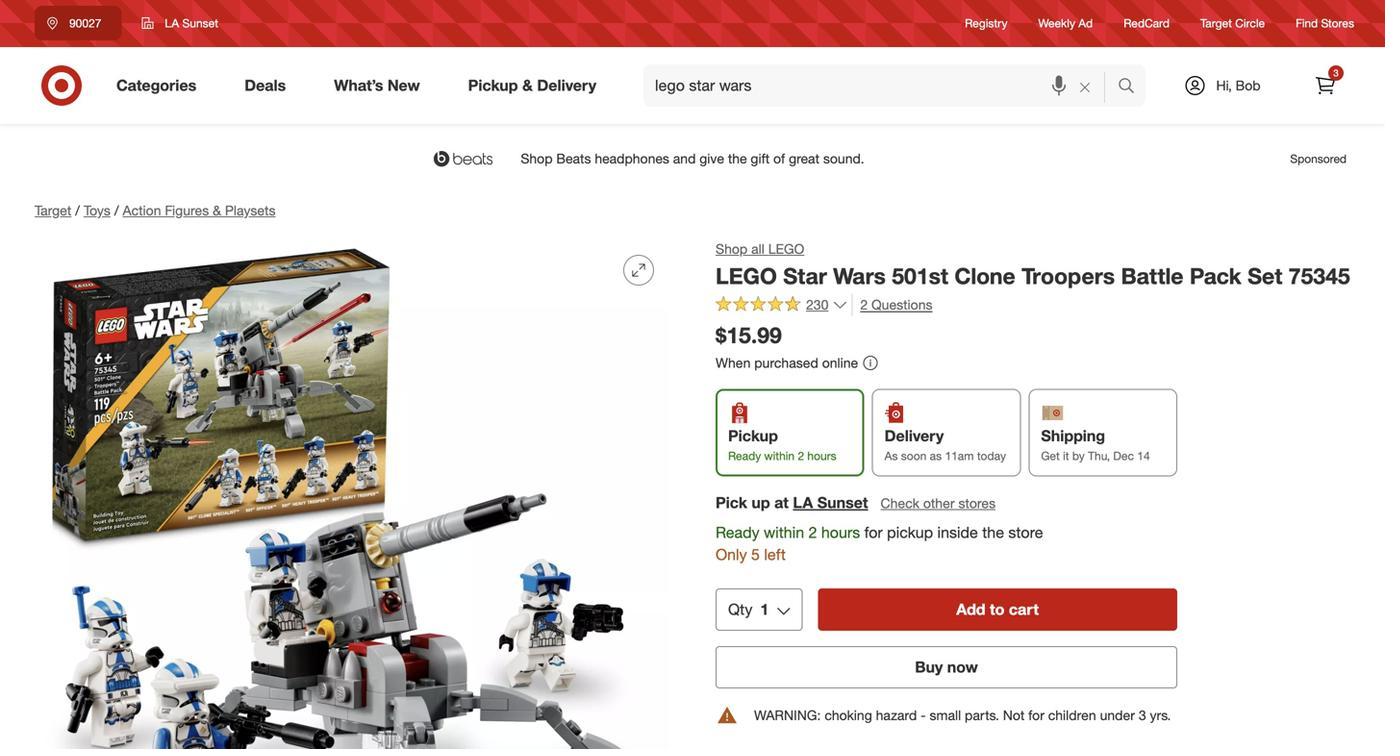 Task type: vqa. For each thing, say whether or not it's contained in the screenshot.
"5"
yes



Task type: describe. For each thing, give the bounding box(es) containing it.
$15.99
[[716, 322, 782, 349]]

230 link
[[716, 294, 848, 318]]

find
[[1296, 16, 1318, 30]]

find stores link
[[1296, 15, 1354, 31]]

redcard
[[1124, 16, 1170, 30]]

cart
[[1009, 600, 1039, 619]]

check other stores button
[[880, 493, 997, 514]]

children
[[1048, 707, 1096, 724]]

qty
[[728, 600, 752, 619]]

purchased
[[754, 354, 818, 371]]

pick up at la sunset
[[716, 493, 868, 512]]

circle
[[1235, 16, 1265, 30]]

choking
[[825, 707, 872, 724]]

la sunset button
[[793, 492, 868, 514]]

0 horizontal spatial 3
[[1139, 707, 1146, 724]]

delivery as soon as 11am today
[[885, 426, 1006, 463]]

set
[[1248, 263, 1282, 289]]

target circle
[[1200, 16, 1265, 30]]

stores
[[1321, 16, 1354, 30]]

within inside ready within 2 hours for pickup inside the store only 5 left
[[764, 523, 804, 542]]

toys
[[84, 202, 111, 219]]

3 link
[[1304, 64, 1347, 107]]

other
[[923, 495, 955, 512]]

90027 button
[[35, 6, 122, 40]]

weekly ad
[[1038, 16, 1093, 30]]

buy now
[[915, 658, 978, 677]]

target for target / toys / action figures & playsets
[[35, 202, 71, 219]]

star
[[783, 263, 827, 289]]

501st
[[892, 263, 948, 289]]

hours inside ready within 2 hours for pickup inside the store only 5 left
[[821, 523, 860, 542]]

battle
[[1121, 263, 1183, 289]]

la sunset
[[165, 16, 218, 30]]

new
[[387, 76, 420, 95]]

as
[[930, 448, 942, 463]]

figures
[[165, 202, 209, 219]]

store
[[1008, 523, 1043, 542]]

playsets
[[225, 202, 276, 219]]

yrs.
[[1150, 707, 1171, 724]]

pickup & delivery link
[[452, 64, 620, 107]]

11am
[[945, 448, 974, 463]]

search button
[[1109, 64, 1155, 111]]

2 questions
[[860, 296, 932, 313]]

add to cart
[[956, 600, 1039, 619]]

buy
[[915, 658, 943, 677]]

today
[[977, 448, 1006, 463]]

when purchased online
[[716, 354, 858, 371]]

to
[[990, 600, 1005, 619]]

ad
[[1078, 16, 1093, 30]]

weekly
[[1038, 16, 1075, 30]]

wars
[[833, 263, 886, 289]]

pickup
[[887, 523, 933, 542]]

pickup for ready
[[728, 426, 778, 445]]

what's new link
[[318, 64, 444, 107]]

parts.
[[965, 707, 999, 724]]

within inside pickup ready within 2 hours
[[764, 448, 795, 463]]

only
[[716, 545, 747, 564]]

pickup ready within 2 hours
[[728, 426, 836, 463]]

weekly ad link
[[1038, 15, 1093, 31]]

ready inside pickup ready within 2 hours
[[728, 448, 761, 463]]

hours inside pickup ready within 2 hours
[[807, 448, 836, 463]]

get
[[1041, 448, 1060, 463]]

1 horizontal spatial la
[[793, 493, 813, 512]]

online
[[822, 354, 858, 371]]

0 vertical spatial lego
[[768, 240, 804, 257]]

pick
[[716, 493, 747, 512]]

pickup for &
[[468, 76, 518, 95]]

lego star wars 501st clone troopers battle pack set 75345, 1 of 13 image
[[35, 239, 669, 749]]

bob
[[1236, 77, 1260, 94]]

when
[[716, 354, 751, 371]]



Task type: locate. For each thing, give the bounding box(es) containing it.
0 vertical spatial 3
[[1333, 67, 1339, 79]]

lego right all
[[768, 240, 804, 257]]

not
[[1003, 707, 1025, 724]]

0 horizontal spatial for
[[864, 523, 883, 542]]

0 vertical spatial &
[[522, 76, 533, 95]]

1 / from the left
[[75, 202, 80, 219]]

at
[[774, 493, 789, 512]]

1 vertical spatial sunset
[[817, 493, 868, 512]]

deals link
[[228, 64, 310, 107]]

1
[[760, 600, 769, 619]]

shop all lego lego star wars 501st clone troopers battle pack set 75345
[[716, 240, 1350, 289]]

small
[[930, 707, 961, 724]]

5
[[751, 545, 760, 564]]

0 vertical spatial 2
[[860, 296, 868, 313]]

soon
[[901, 448, 927, 463]]

toys link
[[84, 202, 111, 219]]

75345
[[1289, 263, 1350, 289]]

230
[[806, 296, 828, 313]]

1 vertical spatial within
[[764, 523, 804, 542]]

thu,
[[1088, 448, 1110, 463]]

0 vertical spatial la
[[165, 16, 179, 30]]

search
[[1109, 78, 1155, 97]]

1 horizontal spatial for
[[1028, 707, 1044, 724]]

target for target circle
[[1200, 16, 1232, 30]]

what's
[[334, 76, 383, 95]]

1 vertical spatial for
[[1028, 707, 1044, 724]]

sunset up categories link at the left of the page
[[182, 16, 218, 30]]

sunset inside dropdown button
[[182, 16, 218, 30]]

hours up la sunset button
[[807, 448, 836, 463]]

by
[[1072, 448, 1085, 463]]

for inside ready within 2 hours for pickup inside the store only 5 left
[[864, 523, 883, 542]]

hours
[[807, 448, 836, 463], [821, 523, 860, 542]]

for left pickup
[[864, 523, 883, 542]]

hi, bob
[[1216, 77, 1260, 94]]

90027
[[69, 16, 101, 30]]

0 horizontal spatial pickup
[[468, 76, 518, 95]]

1 vertical spatial lego
[[716, 263, 777, 289]]

la up categories link at the left of the page
[[165, 16, 179, 30]]

it
[[1063, 448, 1069, 463]]

qty 1
[[728, 600, 769, 619]]

3 down stores
[[1333, 67, 1339, 79]]

/ right toys
[[114, 202, 119, 219]]

advertisement region
[[19, 136, 1366, 182]]

3 left the yrs.
[[1139, 707, 1146, 724]]

0 vertical spatial ready
[[728, 448, 761, 463]]

lego down all
[[716, 263, 777, 289]]

14
[[1137, 448, 1150, 463]]

warning:
[[754, 707, 821, 724]]

2 inside pickup ready within 2 hours
[[798, 448, 804, 463]]

all
[[751, 240, 764, 257]]

1 vertical spatial la
[[793, 493, 813, 512]]

target / toys / action figures & playsets
[[35, 202, 276, 219]]

2 up the pick up at la sunset
[[798, 448, 804, 463]]

inside
[[937, 523, 978, 542]]

up
[[752, 493, 770, 512]]

&
[[522, 76, 533, 95], [213, 202, 221, 219]]

la right at
[[793, 493, 813, 512]]

check other stores
[[881, 495, 996, 512]]

pickup
[[468, 76, 518, 95], [728, 426, 778, 445]]

/ left toys
[[75, 202, 80, 219]]

categories link
[[100, 64, 220, 107]]

1 horizontal spatial /
[[114, 202, 119, 219]]

check
[[881, 495, 919, 512]]

find stores
[[1296, 16, 1354, 30]]

0 horizontal spatial delivery
[[537, 76, 596, 95]]

delivery
[[537, 76, 596, 95], [885, 426, 944, 445]]

0 horizontal spatial sunset
[[182, 16, 218, 30]]

ready up only
[[716, 523, 759, 542]]

ready
[[728, 448, 761, 463], [716, 523, 759, 542]]

1 horizontal spatial pickup
[[728, 426, 778, 445]]

ready up the pick
[[728, 448, 761, 463]]

1 vertical spatial pickup
[[728, 426, 778, 445]]

2 questions link
[[852, 294, 932, 316]]

0 horizontal spatial 2
[[798, 448, 804, 463]]

under
[[1100, 707, 1135, 724]]

1 horizontal spatial 3
[[1333, 67, 1339, 79]]

for
[[864, 523, 883, 542], [1028, 707, 1044, 724]]

stores
[[958, 495, 996, 512]]

add
[[956, 600, 985, 619]]

sunset
[[182, 16, 218, 30], [817, 493, 868, 512]]

la inside dropdown button
[[165, 16, 179, 30]]

0 vertical spatial delivery
[[537, 76, 596, 95]]

1 vertical spatial hours
[[821, 523, 860, 542]]

registry link
[[965, 15, 1008, 31]]

2 horizontal spatial 2
[[860, 296, 868, 313]]

0 horizontal spatial target
[[35, 202, 71, 219]]

2 / from the left
[[114, 202, 119, 219]]

0 vertical spatial hours
[[807, 448, 836, 463]]

2
[[860, 296, 868, 313], [798, 448, 804, 463], [808, 523, 817, 542]]

deals
[[245, 76, 286, 95]]

registry
[[965, 16, 1008, 30]]

what's new
[[334, 76, 420, 95]]

for right not
[[1028, 707, 1044, 724]]

0 vertical spatial target
[[1200, 16, 1232, 30]]

pickup up up
[[728, 426, 778, 445]]

1 horizontal spatial 2
[[808, 523, 817, 542]]

What can we help you find? suggestions appear below search field
[[643, 64, 1122, 107]]

1 within from the top
[[764, 448, 795, 463]]

pack
[[1190, 263, 1241, 289]]

1 vertical spatial &
[[213, 202, 221, 219]]

pickup right new
[[468, 76, 518, 95]]

dec
[[1113, 448, 1134, 463]]

categories
[[116, 76, 196, 95]]

1 vertical spatial delivery
[[885, 426, 944, 445]]

0 vertical spatial pickup
[[468, 76, 518, 95]]

as
[[885, 448, 898, 463]]

shipping
[[1041, 426, 1105, 445]]

target link
[[35, 202, 71, 219]]

pickup inside pickup ready within 2 hours
[[728, 426, 778, 445]]

warning: choking hazard - small parts. not for children under 3 yrs.
[[754, 707, 1171, 724]]

1 vertical spatial ready
[[716, 523, 759, 542]]

target left circle
[[1200, 16, 1232, 30]]

the
[[982, 523, 1004, 542]]

0 vertical spatial for
[[864, 523, 883, 542]]

2 down la sunset button
[[808, 523, 817, 542]]

0 horizontal spatial la
[[165, 16, 179, 30]]

left
[[764, 545, 786, 564]]

/
[[75, 202, 80, 219], [114, 202, 119, 219]]

2 inside ready within 2 hours for pickup inside the store only 5 left
[[808, 523, 817, 542]]

1 horizontal spatial target
[[1200, 16, 1232, 30]]

target left toys link
[[35, 202, 71, 219]]

delivery inside delivery as soon as 11am today
[[885, 426, 944, 445]]

2 within from the top
[[764, 523, 804, 542]]

ready inside ready within 2 hours for pickup inside the store only 5 left
[[716, 523, 759, 542]]

questions
[[871, 296, 932, 313]]

la
[[165, 16, 179, 30], [793, 493, 813, 512]]

0 vertical spatial sunset
[[182, 16, 218, 30]]

shop
[[716, 240, 748, 257]]

hours down la sunset button
[[821, 523, 860, 542]]

target circle link
[[1200, 15, 1265, 31]]

shipping get it by thu, dec 14
[[1041, 426, 1150, 463]]

buy now button
[[716, 646, 1177, 689]]

within up left
[[764, 523, 804, 542]]

target
[[1200, 16, 1232, 30], [35, 202, 71, 219]]

-
[[921, 707, 926, 724]]

redcard link
[[1124, 15, 1170, 31]]

1 vertical spatial 2
[[798, 448, 804, 463]]

pickup & delivery
[[468, 76, 596, 95]]

2 vertical spatial 2
[[808, 523, 817, 542]]

clone
[[954, 263, 1015, 289]]

troopers
[[1022, 263, 1115, 289]]

ready within 2 hours for pickup inside the store only 5 left
[[716, 523, 1043, 564]]

1 vertical spatial 3
[[1139, 707, 1146, 724]]

within
[[764, 448, 795, 463], [764, 523, 804, 542]]

hi,
[[1216, 77, 1232, 94]]

0 vertical spatial within
[[764, 448, 795, 463]]

0 horizontal spatial /
[[75, 202, 80, 219]]

1 horizontal spatial delivery
[[885, 426, 944, 445]]

1 horizontal spatial &
[[522, 76, 533, 95]]

1 horizontal spatial sunset
[[817, 493, 868, 512]]

2 down the wars
[[860, 296, 868, 313]]

within up at
[[764, 448, 795, 463]]

0 horizontal spatial &
[[213, 202, 221, 219]]

sunset up ready within 2 hours for pickup inside the store only 5 left
[[817, 493, 868, 512]]

1 vertical spatial target
[[35, 202, 71, 219]]

now
[[947, 658, 978, 677]]

action
[[123, 202, 161, 219]]



